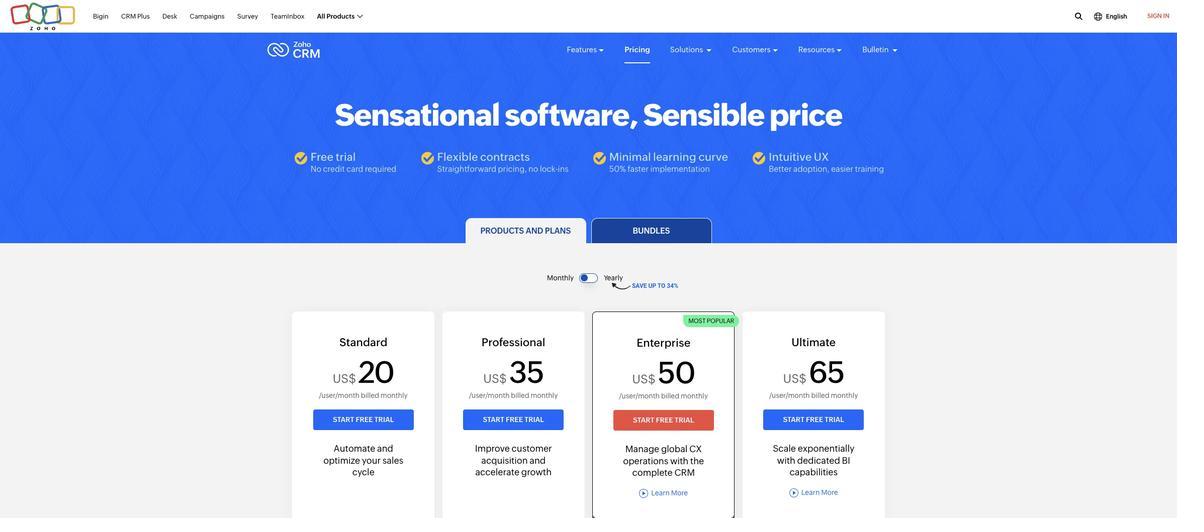 Task type: describe. For each thing, give the bounding box(es) containing it.
up
[[649, 283, 657, 290]]

/user/month for 50
[[620, 393, 660, 401]]

sign
[[1148, 13, 1163, 20]]

free up global
[[656, 417, 674, 425]]

learning
[[654, 151, 697, 164]]

billed for 35
[[511, 392, 530, 400]]

34%
[[667, 283, 679, 290]]

us$ 65 /user/month billed monthly
[[770, 355, 859, 400]]

start for 65
[[784, 416, 805, 424]]

sensational
[[335, 98, 500, 132]]

bigin
[[93, 12, 109, 20]]

no
[[311, 165, 322, 174]]

save
[[633, 283, 647, 290]]

improve customer acquisition and accelerate growth
[[475, 444, 552, 478]]

start free trial link for 35
[[464, 410, 564, 431]]

monthly for 20
[[381, 392, 408, 400]]

sign in
[[1148, 13, 1170, 20]]

crm inside "link"
[[121, 12, 136, 20]]

bulletin link
[[863, 36, 898, 63]]

0 horizontal spatial learn
[[652, 490, 670, 498]]

the
[[691, 456, 705, 467]]

bulletin
[[863, 45, 891, 54]]

1 horizontal spatial products
[[481, 226, 524, 236]]

improve
[[475, 444, 510, 455]]

standard
[[340, 337, 388, 349]]

monthly for 35
[[531, 392, 558, 400]]

to
[[658, 283, 666, 290]]

minimal learning curve 50% faster implementation
[[610, 151, 729, 174]]

trial
[[336, 151, 356, 164]]

us$ 35 /user/month billed monthly
[[469, 355, 558, 400]]

all products
[[317, 12, 355, 20]]

/user/month for 35
[[469, 392, 510, 400]]

minimal
[[610, 151, 652, 164]]

monthly for 65
[[832, 392, 859, 400]]

bundles
[[633, 226, 670, 236]]

start free trial link for 20
[[313, 410, 414, 431]]

teaminbox link
[[271, 7, 305, 26]]

scale exponentially with dedicated bi capabilities
[[774, 444, 855, 478]]

monthly
[[547, 274, 574, 282]]

adoption,
[[794, 165, 830, 174]]

automate
[[334, 444, 376, 455]]

solutions
[[671, 45, 705, 54]]

straightforward
[[438, 165, 497, 174]]

us$ 20 /user/month billed monthly
[[319, 355, 408, 400]]

resources
[[799, 45, 835, 54]]

start free trial link for 65
[[764, 410, 865, 431]]

bi
[[843, 456, 851, 466]]

and inside improve customer acquisition and accelerate growth
[[530, 456, 546, 466]]

acquisition
[[482, 456, 528, 466]]

us$ for 50
[[633, 373, 656, 387]]

plus
[[137, 12, 150, 20]]

plans
[[545, 226, 571, 236]]

customer
[[512, 444, 552, 455]]

exponentially
[[798, 444, 855, 455]]

0 horizontal spatial more
[[672, 490, 688, 498]]

trial for 20
[[375, 416, 394, 424]]

complete
[[633, 468, 673, 479]]

sensible
[[644, 98, 765, 132]]

bigin link
[[93, 7, 109, 26]]

50%
[[610, 165, 626, 174]]

cycle
[[353, 468, 375, 478]]

popular
[[707, 318, 735, 325]]

accelerate
[[476, 468, 520, 478]]

manage global cx operations with the complete crm
[[624, 445, 705, 479]]

cx
[[690, 445, 702, 455]]

solutions link
[[671, 36, 713, 63]]

features
[[567, 45, 597, 54]]

survey
[[237, 12, 258, 20]]

pricing link
[[625, 36, 651, 63]]

intuitive
[[769, 151, 812, 164]]

lock-
[[540, 165, 558, 174]]

campaigns link
[[190, 7, 225, 26]]

start free trial for 65
[[784, 416, 845, 424]]

with inside manage global cx operations with the complete crm
[[671, 456, 689, 467]]

optimize
[[324, 456, 360, 466]]

pricing,
[[498, 165, 527, 174]]

dedicated
[[798, 456, 841, 466]]

yearly
[[604, 274, 623, 282]]

trial for 65
[[825, 416, 845, 424]]

sign in link
[[1141, 7, 1178, 26]]

free
[[311, 151, 334, 164]]

35
[[509, 355, 544, 390]]

billed for 65
[[812, 392, 830, 400]]

ins
[[558, 165, 569, 174]]

start for 20
[[333, 416, 355, 424]]

contracts
[[481, 151, 530, 164]]



Task type: locate. For each thing, give the bounding box(es) containing it.
20
[[358, 355, 394, 390]]

monthly for 50
[[681, 393, 708, 401]]

free for 35
[[506, 416, 523, 424]]

professional
[[482, 337, 546, 349]]

crm plus
[[121, 12, 150, 20]]

curve
[[699, 151, 729, 164]]

/user/month inside us$ 65 /user/month billed monthly
[[770, 392, 810, 400]]

free up exponentially
[[807, 416, 824, 424]]

and up growth
[[530, 456, 546, 466]]

with down scale
[[778, 456, 796, 466]]

billed for 50
[[662, 393, 680, 401]]

us$ for 65
[[784, 373, 807, 386]]

/user/month inside us$ 50 /user/month billed monthly
[[620, 393, 660, 401]]

teaminbox
[[271, 12, 305, 20]]

free for 20
[[356, 416, 373, 424]]

manage
[[626, 445, 660, 455]]

and for automate
[[377, 444, 394, 455]]

/user/month down 65
[[770, 392, 810, 400]]

desk link
[[163, 7, 177, 26]]

monthly inside us$ 65 /user/month billed monthly
[[832, 392, 859, 400]]

in
[[1164, 13, 1170, 20]]

billed
[[361, 392, 379, 400], [511, 392, 530, 400], [812, 392, 830, 400], [662, 393, 680, 401]]

billed inside us$ 65 /user/month billed monthly
[[812, 392, 830, 400]]

crm
[[121, 12, 136, 20], [675, 468, 695, 479]]

billed inside us$ 20 /user/month billed monthly
[[361, 392, 379, 400]]

growth
[[522, 468, 552, 478]]

and up sales at the bottom left of page
[[377, 444, 394, 455]]

no
[[529, 165, 539, 174]]

trial up global
[[675, 417, 695, 425]]

learn down complete
[[652, 490, 670, 498]]

trial up customer
[[525, 416, 544, 424]]

crm inside manage global cx operations with the complete crm
[[675, 468, 695, 479]]

most popular
[[689, 318, 735, 325]]

50
[[658, 356, 696, 391]]

0 horizontal spatial products
[[327, 12, 355, 20]]

required
[[365, 165, 397, 174]]

sensational software, sensible price
[[335, 98, 843, 132]]

survey link
[[237, 7, 258, 26]]

us$ left 35
[[484, 373, 507, 386]]

start free trial link up exponentially
[[764, 410, 865, 431]]

/user/month inside us$ 20 /user/month billed monthly
[[319, 392, 360, 400]]

flexible contracts straightforward pricing, no lock-ins
[[438, 151, 569, 174]]

0 horizontal spatial crm
[[121, 12, 136, 20]]

1 horizontal spatial with
[[778, 456, 796, 466]]

campaigns
[[190, 12, 225, 20]]

learn
[[802, 489, 820, 497], [652, 490, 670, 498]]

1 horizontal spatial crm
[[675, 468, 695, 479]]

ux
[[814, 151, 830, 164]]

learn more down capabilities
[[802, 489, 839, 497]]

and left plans
[[526, 226, 544, 236]]

enterprise
[[637, 337, 691, 350]]

monthly inside us$ 35 /user/month billed monthly
[[531, 392, 558, 400]]

with
[[778, 456, 796, 466], [671, 456, 689, 467]]

start free trial link up global
[[614, 411, 714, 431]]

start free trial up exponentially
[[784, 416, 845, 424]]

products and plans
[[481, 226, 571, 236]]

start for 35
[[483, 416, 505, 424]]

2 vertical spatial and
[[530, 456, 546, 466]]

resources link
[[799, 36, 843, 63]]

and for products
[[526, 226, 544, 236]]

yearly save up to 34%
[[604, 274, 679, 290]]

1 vertical spatial crm
[[675, 468, 695, 479]]

start
[[333, 416, 355, 424], [483, 416, 505, 424], [784, 416, 805, 424], [634, 417, 655, 425]]

implementation
[[651, 165, 710, 174]]

start free trial up automate
[[333, 416, 394, 424]]

zoho crm logo image
[[267, 39, 320, 61]]

monthly down 50
[[681, 393, 708, 401]]

1 horizontal spatial more
[[822, 489, 839, 497]]

trial
[[375, 416, 394, 424], [525, 416, 544, 424], [825, 416, 845, 424], [675, 417, 695, 425]]

faster
[[628, 165, 649, 174]]

start free trial for 35
[[483, 416, 544, 424]]

trial up automate
[[375, 416, 394, 424]]

1 vertical spatial products
[[481, 226, 524, 236]]

and
[[526, 226, 544, 236], [377, 444, 394, 455], [530, 456, 546, 466]]

capabilities
[[790, 468, 838, 478]]

better
[[769, 165, 792, 174]]

products inside all products link
[[327, 12, 355, 20]]

billed down 65
[[812, 392, 830, 400]]

sales
[[383, 456, 404, 466]]

products
[[327, 12, 355, 20], [481, 226, 524, 236]]

customers
[[733, 45, 771, 54]]

billed for 20
[[361, 392, 379, 400]]

trial for 35
[[525, 416, 544, 424]]

1 horizontal spatial learn
[[802, 489, 820, 497]]

/user/month for 20
[[319, 392, 360, 400]]

billed down 50
[[662, 393, 680, 401]]

free up automate
[[356, 416, 373, 424]]

65
[[809, 355, 845, 390]]

features link
[[567, 36, 605, 63]]

most
[[689, 318, 706, 325]]

start up 'improve'
[[483, 416, 505, 424]]

with down global
[[671, 456, 689, 467]]

operations
[[624, 456, 669, 467]]

learn down capabilities
[[802, 489, 820, 497]]

us$ for 20
[[333, 373, 356, 386]]

billed down 35
[[511, 392, 530, 400]]

start free trial link up automate
[[313, 410, 414, 431]]

start free trial up customer
[[483, 416, 544, 424]]

trial up exponentially
[[825, 416, 845, 424]]

scale
[[774, 444, 797, 455]]

training
[[856, 165, 885, 174]]

and inside automate and optimize your sales cycle
[[377, 444, 394, 455]]

0 horizontal spatial learn more
[[652, 490, 688, 498]]

monthly down 20
[[381, 392, 408, 400]]

us$ inside us$ 20 /user/month billed monthly
[[333, 373, 356, 386]]

flexible
[[438, 151, 478, 164]]

us$
[[333, 373, 356, 386], [484, 373, 507, 386], [784, 373, 807, 386], [633, 373, 656, 387]]

monthly inside us$ 50 /user/month billed monthly
[[681, 393, 708, 401]]

automate and optimize your sales cycle
[[324, 444, 404, 478]]

crm left plus at the top left of the page
[[121, 12, 136, 20]]

ultimate
[[792, 337, 836, 349]]

more
[[822, 489, 839, 497], [672, 490, 688, 498]]

free
[[356, 416, 373, 424], [506, 416, 523, 424], [807, 416, 824, 424], [656, 417, 674, 425]]

free up customer
[[506, 416, 523, 424]]

more down capabilities
[[822, 489, 839, 497]]

crm down the
[[675, 468, 695, 479]]

start free trial
[[333, 416, 394, 424], [483, 416, 544, 424], [784, 416, 845, 424], [634, 417, 695, 425]]

desk
[[163, 12, 177, 20]]

/user/month down 50
[[620, 393, 660, 401]]

monthly
[[381, 392, 408, 400], [531, 392, 558, 400], [832, 392, 859, 400], [681, 393, 708, 401]]

start free trial link
[[313, 410, 414, 431], [464, 410, 564, 431], [764, 410, 865, 431], [614, 411, 714, 431]]

card
[[347, 165, 364, 174]]

1 horizontal spatial learn more
[[802, 489, 839, 497]]

free for 65
[[807, 416, 824, 424]]

start free trial for 20
[[333, 416, 394, 424]]

us$ left 50
[[633, 373, 656, 387]]

billed inside us$ 35 /user/month billed monthly
[[511, 392, 530, 400]]

/user/month for 65
[[770, 392, 810, 400]]

monthly down 35
[[531, 392, 558, 400]]

us$ left 20
[[333, 373, 356, 386]]

us$ inside us$ 50 /user/month billed monthly
[[633, 373, 656, 387]]

/user/month inside us$ 35 /user/month billed monthly
[[469, 392, 510, 400]]

global
[[662, 445, 688, 455]]

start free trial link up customer
[[464, 410, 564, 431]]

start free trial up global
[[634, 417, 695, 425]]

0 vertical spatial products
[[327, 12, 355, 20]]

software,
[[505, 98, 638, 132]]

pricing
[[625, 45, 651, 54]]

0 vertical spatial and
[[526, 226, 544, 236]]

more down complete
[[672, 490, 688, 498]]

credit
[[323, 165, 345, 174]]

price
[[770, 98, 843, 132]]

monthly down 65
[[832, 392, 859, 400]]

0 vertical spatial crm
[[121, 12, 136, 20]]

monthly inside us$ 20 /user/month billed monthly
[[381, 392, 408, 400]]

us$ left 65
[[784, 373, 807, 386]]

learn more down complete
[[652, 490, 688, 498]]

english
[[1107, 13, 1128, 20]]

start up automate
[[333, 416, 355, 424]]

/user/month down 20
[[319, 392, 360, 400]]

all
[[317, 12, 325, 20]]

start up scale
[[784, 416, 805, 424]]

billed inside us$ 50 /user/month billed monthly
[[662, 393, 680, 401]]

0 horizontal spatial with
[[671, 456, 689, 467]]

/user/month down 35
[[469, 392, 510, 400]]

start up manage
[[634, 417, 655, 425]]

free trial no credit card required
[[311, 151, 397, 174]]

1 vertical spatial and
[[377, 444, 394, 455]]

us$ 50 /user/month billed monthly
[[620, 356, 708, 401]]

learn more
[[802, 489, 839, 497], [652, 490, 688, 498]]

billed down 20
[[361, 392, 379, 400]]

crm plus link
[[121, 7, 150, 26]]

us$ inside us$ 35 /user/month billed monthly
[[484, 373, 507, 386]]

us$ for 35
[[484, 373, 507, 386]]

us$ inside us$ 65 /user/month billed monthly
[[784, 373, 807, 386]]

with inside scale exponentially with dedicated bi capabilities
[[778, 456, 796, 466]]

all products link
[[317, 7, 363, 26]]

your
[[362, 456, 381, 466]]



Task type: vqa. For each thing, say whether or not it's contained in the screenshot.


